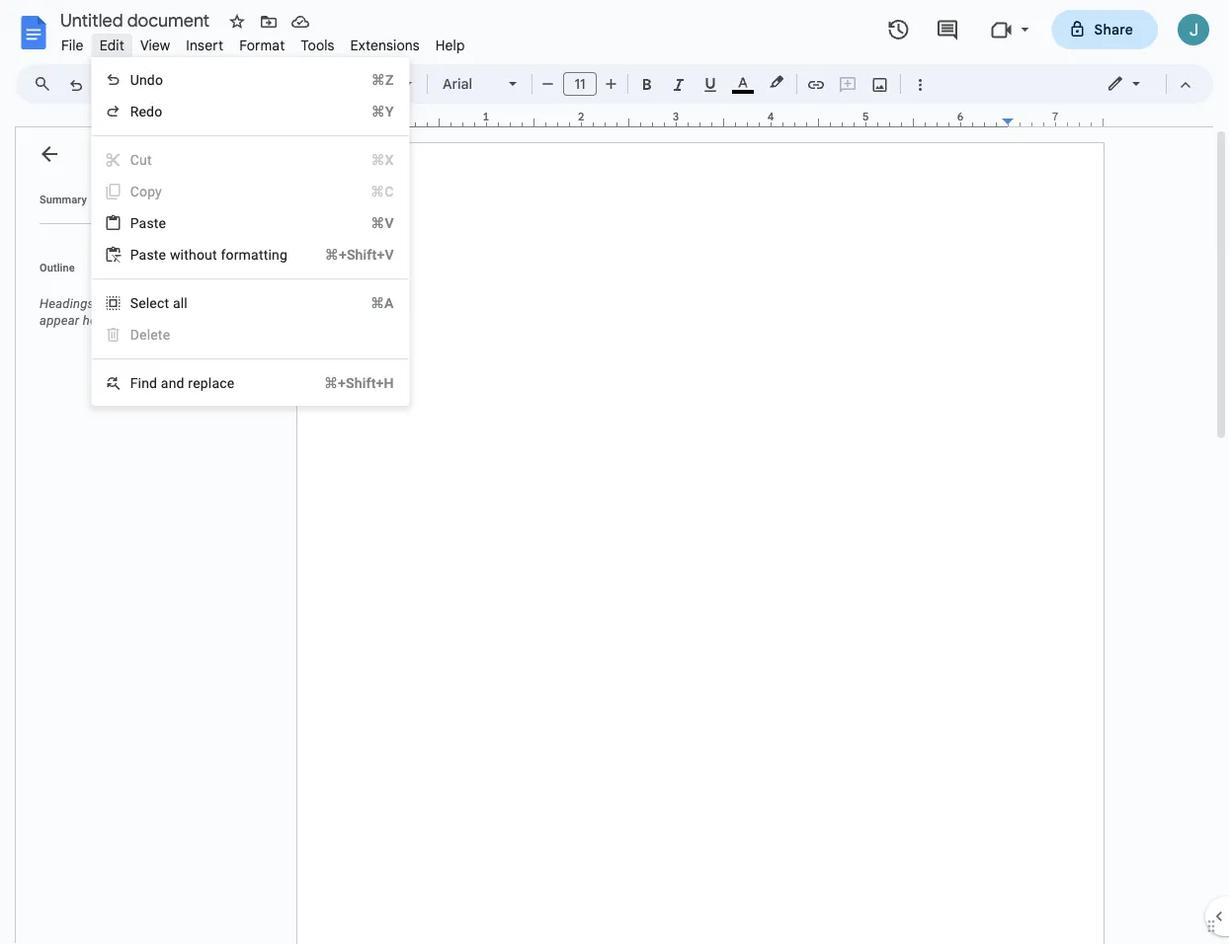 Task type: describe. For each thing, give the bounding box(es) containing it.
Star checkbox
[[223, 8, 251, 36]]

⌘+shift+h
[[324, 375, 394, 391]]

menu bar banner
[[0, 0, 1229, 945]]

help menu item
[[428, 34, 473, 57]]

share button
[[1052, 10, 1158, 49]]

you
[[98, 296, 118, 311]]

aste
[[139, 215, 166, 231]]

paste
[[130, 247, 166, 263]]

⌘v element
[[347, 213, 394, 233]]

edit menu item
[[92, 34, 132, 57]]

paste with o ut formatting
[[130, 247, 288, 263]]

select
[[130, 295, 169, 311]]

mode and view toolbar
[[1092, 64, 1202, 104]]

outline heading
[[16, 260, 285, 288]]

f ind and replace
[[130, 375, 235, 391]]

opy
[[139, 183, 162, 200]]

the
[[161, 296, 180, 311]]

r
[[130, 103, 139, 120]]

Font size text field
[[564, 72, 596, 96]]

cu t
[[130, 152, 152, 168]]

and
[[161, 375, 185, 391]]

edo
[[139, 103, 162, 120]]

u
[[130, 72, 139, 88]]

with
[[170, 247, 197, 263]]

f
[[130, 375, 138, 391]]

appear
[[40, 313, 79, 328]]

d
[[130, 327, 139, 343]]

c
[[130, 183, 139, 200]]

view menu item
[[132, 34, 178, 57]]

Font size field
[[563, 72, 605, 97]]

paste p element
[[130, 215, 172, 231]]

menu item containing d
[[93, 319, 409, 351]]

select a ll
[[130, 295, 188, 311]]

document
[[183, 296, 241, 311]]

find and replace f element
[[130, 375, 241, 391]]

⌘c
[[371, 183, 394, 200]]

select all a element
[[130, 295, 194, 311]]

undo u element
[[130, 72, 169, 88]]

⌘z
[[371, 72, 394, 88]]

left margin image
[[297, 112, 397, 127]]

extensions menu item
[[343, 34, 428, 57]]

highlight color image
[[766, 70, 788, 94]]

arial
[[443, 75, 473, 92]]

paste without formatting o element
[[130, 247, 294, 263]]

o
[[197, 247, 205, 263]]

arial option
[[443, 70, 497, 98]]

insert
[[186, 37, 224, 54]]

⌘x element
[[347, 150, 394, 170]]

right margin image
[[1003, 112, 1103, 127]]

outline
[[40, 261, 75, 274]]

lete
[[147, 327, 170, 343]]

ll
[[181, 295, 188, 311]]

t
[[147, 152, 152, 168]]

to
[[146, 296, 158, 311]]

format
[[239, 37, 285, 54]]

will
[[244, 296, 264, 311]]

r edo
[[130, 103, 162, 120]]

copy c element
[[130, 183, 168, 200]]

replace
[[188, 375, 235, 391]]



Task type: vqa. For each thing, say whether or not it's contained in the screenshot.
Document Outline Element
yes



Task type: locate. For each thing, give the bounding box(es) containing it.
⌘+shift+v element
[[301, 245, 394, 265]]

a
[[173, 295, 181, 311]]

file menu item
[[53, 34, 92, 57]]

application containing share
[[0, 0, 1229, 945]]

1 menu item from the top
[[93, 144, 409, 176]]

⌘a element
[[347, 294, 394, 313]]

ndo
[[139, 72, 163, 88]]

⌘v
[[371, 215, 394, 231]]

⌘a
[[371, 295, 394, 311]]

application
[[0, 0, 1229, 945]]

⌘y element
[[348, 102, 394, 122]]

e
[[139, 327, 147, 343]]

⌘y
[[371, 103, 394, 120]]

here.
[[83, 313, 112, 328]]

menu bar containing file
[[53, 26, 473, 58]]

menu bar
[[53, 26, 473, 58]]

delete e element
[[130, 327, 176, 343]]

⌘+shift+h element
[[300, 374, 394, 393]]

Menus field
[[25, 70, 68, 98]]

help
[[436, 37, 465, 54]]

main toolbar
[[58, 0, 936, 767]]

u ndo
[[130, 72, 163, 88]]

headings you add to the document will appear here.
[[40, 296, 264, 328]]

d e lete
[[130, 327, 170, 343]]

extensions
[[350, 37, 420, 54]]

format menu item
[[231, 34, 293, 57]]

⌘x
[[371, 152, 394, 168]]

menu item containing c
[[93, 176, 409, 208]]

tools menu item
[[293, 34, 343, 57]]

summary
[[40, 193, 87, 206]]

view
[[140, 37, 170, 54]]

add
[[121, 296, 143, 311]]

tools
[[301, 37, 335, 54]]

menu bar inside menu bar banner
[[53, 26, 473, 58]]

p
[[130, 215, 139, 231]]

headings
[[40, 296, 94, 311]]

redo r element
[[130, 103, 168, 120]]

menu item
[[93, 144, 409, 176], [93, 176, 409, 208], [93, 319, 409, 351]]

insert image image
[[869, 70, 892, 98]]

ind
[[138, 375, 157, 391]]

⌘c element
[[347, 182, 394, 202]]

share
[[1095, 21, 1134, 38]]

⌘z element
[[348, 70, 394, 90]]

Rename text field
[[53, 8, 221, 32]]

c opy
[[130, 183, 162, 200]]

document outline element
[[16, 127, 285, 945]]

menu containing u
[[92, 57, 410, 406]]

menu
[[92, 57, 410, 406]]

⌘+shift+v
[[325, 247, 394, 263]]

edit
[[99, 37, 124, 54]]

file
[[61, 37, 84, 54]]

cut t element
[[130, 152, 158, 168]]

cu
[[130, 152, 147, 168]]

summary heading
[[40, 192, 87, 208]]

3 menu item from the top
[[93, 319, 409, 351]]

text color image
[[732, 70, 754, 94]]

menu inside application
[[92, 57, 410, 406]]

insert menu item
[[178, 34, 231, 57]]

menu item containing cu
[[93, 144, 409, 176]]

ut
[[205, 247, 217, 263]]

p aste
[[130, 215, 166, 231]]

2 menu item from the top
[[93, 176, 409, 208]]

formatting
[[221, 247, 288, 263]]



